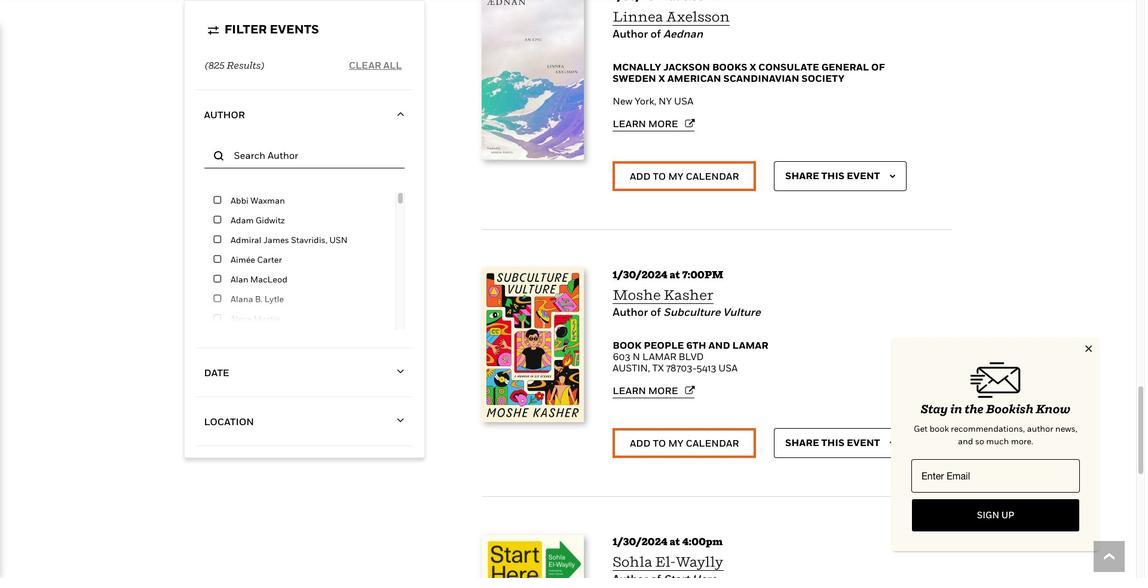Task type: describe. For each thing, give the bounding box(es) containing it.
consulate
[[758, 61, 819, 73]]

author
[[1027, 424, 1053, 434]]

jackson
[[663, 61, 710, 73]]

up
[[1001, 510, 1014, 521]]

alan macleod
[[231, 274, 287, 284]]

american
[[667, 72, 721, 84]]

6th
[[686, 340, 706, 351]]

carter
[[257, 255, 282, 265]]

linnea axelsson link
[[613, 9, 730, 26]]

ny
[[659, 95, 672, 107]]

and
[[958, 436, 973, 446]]

mcnally
[[613, 61, 661, 73]]

scandinavian
[[723, 72, 799, 84]]

usa inside the book people 6th and lamar 603 n lamar blvd austin , tx 78703-5413 usa
[[718, 362, 738, 374]]

sign
[[977, 510, 999, 521]]

0 horizontal spatial usa
[[674, 95, 693, 107]]

alexa martin
[[231, 314, 281, 324]]

alana
[[231, 294, 253, 304]]

get
[[914, 424, 928, 434]]

(825
[[205, 59, 225, 71]]

search author
[[234, 149, 298, 161]]

el-
[[655, 554, 676, 570]]

waylly
[[676, 554, 723, 570]]

admiral
[[231, 235, 261, 245]]

book
[[930, 424, 949, 434]]

book
[[613, 340, 642, 351]]

society
[[802, 72, 845, 84]]

0 horizontal spatial x
[[658, 72, 665, 84]]

york
[[635, 95, 654, 107]]

learn more link for linnea axelsson
[[613, 118, 695, 130]]

list box containing abbi waxman
[[204, 192, 404, 330]]

results)
[[226, 59, 264, 71]]

location
[[204, 416, 254, 428]]

books
[[712, 61, 747, 73]]

of for kasher
[[651, 306, 661, 319]]

share this event for moshe kasher
[[785, 437, 880, 449]]

this for linnea axelsson
[[821, 170, 844, 182]]

sign up
[[977, 510, 1014, 521]]

n
[[633, 351, 640, 363]]

subculture
[[663, 306, 720, 319]]

sign up button
[[911, 499, 1080, 532]]

1 horizontal spatial x
[[749, 61, 756, 73]]

the
[[965, 402, 984, 417]]

alana b. lytle
[[231, 294, 284, 304]]

learn more for moshe kasher
[[613, 385, 678, 397]]

aednan image
[[481, 0, 584, 160]]

austin
[[613, 362, 648, 374]]

add for moshe kasher
[[630, 438, 651, 449]]

this for moshe kasher
[[821, 437, 844, 449]]

mcnally jackson books x consulate general of sweden x american scandinavian society
[[613, 61, 885, 84]]

b.
[[255, 294, 263, 304]]

get book recommendations, author news, and so much more.
[[914, 424, 1077, 446]]

moshe
[[613, 287, 661, 303]]

5413
[[697, 362, 716, 374]]

author inside 'linnea axelsson author of aednan'
[[613, 28, 648, 40]]

alan
[[231, 274, 248, 284]]

all
[[383, 59, 402, 71]]

new
[[613, 95, 632, 107]]

moshe kasher link
[[613, 287, 714, 304]]

alexa
[[231, 314, 252, 324]]

news,
[[1055, 424, 1077, 434]]

learn for linnea axelsson
[[613, 118, 646, 130]]

share for moshe kasher
[[785, 437, 819, 449]]

martin
[[254, 314, 281, 324]]

1/30/2024 for 1/30/2024 at 7:00pm moshe kasher author of subculture vulture
[[613, 268, 668, 281]]

much
[[986, 436, 1009, 446]]

1 horizontal spatial ,
[[654, 95, 656, 107]]

4:00pm
[[682, 536, 723, 548]]

0 horizontal spatial lamar
[[642, 351, 676, 363]]

search
[[234, 149, 265, 161]]

book people 6th and lamar 603 n lamar blvd austin , tx 78703-5413 usa
[[613, 340, 768, 374]]

sohla el-waylly link
[[613, 554, 723, 571]]

event for linnea axelsson
[[847, 170, 880, 182]]

lytle
[[264, 294, 284, 304]]

Aimée Carter checkbox
[[204, 252, 395, 271]]

filter events
[[224, 22, 319, 36]]

aimée
[[231, 255, 255, 265]]

clear
[[349, 59, 381, 71]]

subculture vulture link
[[663, 306, 761, 319]]

7:00pm
[[682, 268, 723, 281]]

blvd
[[679, 351, 704, 363]]

so
[[975, 436, 984, 446]]

filter events image
[[208, 26, 218, 35]]

people
[[644, 340, 684, 351]]

add to my calendar for moshe kasher
[[630, 438, 739, 449]]

linnea
[[613, 9, 663, 25]]

to for linnea axelsson
[[653, 170, 666, 182]]

events
[[270, 22, 319, 36]]

macleod
[[250, 274, 287, 284]]

Admiral James Stavridis, USN checkbox
[[204, 232, 395, 252]]

stay
[[921, 402, 948, 417]]

angle up image for author
[[397, 108, 404, 120]]

start here image
[[481, 536, 584, 578]]



Task type: locate. For each thing, give the bounding box(es) containing it.
2 add to my calendar from the top
[[630, 438, 739, 449]]

1 learn from the top
[[613, 118, 646, 130]]

usa
[[674, 95, 693, 107], [718, 362, 738, 374]]

1 event from the top
[[847, 170, 880, 182]]

calendar
[[686, 170, 739, 182], [686, 438, 739, 449]]

0 vertical spatial ,
[[654, 95, 656, 107]]

1 my from the top
[[668, 170, 684, 182]]

aednan
[[663, 28, 703, 40]]

1/30/2024 up sohla
[[613, 536, 668, 548]]

2 learn more link from the top
[[613, 385, 695, 397]]

more for moshe kasher
[[648, 385, 678, 397]]

1 this from the top
[[821, 170, 844, 182]]

1 vertical spatial learn
[[613, 385, 646, 397]]

stavridis,
[[291, 235, 327, 245]]

aednan link
[[663, 28, 703, 40]]

1 vertical spatial event
[[847, 437, 880, 449]]

more for linnea axelsson
[[648, 118, 678, 130]]

x right books
[[749, 61, 756, 73]]

1 vertical spatial ,
[[648, 362, 650, 374]]

0 vertical spatial this
[[821, 170, 844, 182]]

add for linnea axelsson
[[630, 170, 651, 182]]

date
[[204, 367, 229, 379]]

filter
[[224, 22, 267, 36]]

learn down austin
[[613, 385, 646, 397]]

share this event for linnea axelsson
[[785, 170, 880, 182]]

1 vertical spatial to
[[653, 438, 666, 449]]

0 vertical spatial angle up image
[[397, 108, 404, 120]]

usa right 5413
[[718, 362, 738, 374]]

2 to from the top
[[653, 438, 666, 449]]

lamar
[[732, 340, 768, 351], [642, 351, 676, 363]]

list box
[[204, 192, 404, 330]]

1/30/2024 inside the 1/30/2024 at 7:00pm moshe kasher author of subculture vulture
[[613, 268, 668, 281]]

1 learn more from the top
[[613, 118, 678, 130]]

1/30/2024 at 7:00pm moshe kasher author of subculture vulture
[[613, 268, 761, 319]]

1 angle up image from the top
[[397, 108, 404, 120]]

recommendations,
[[951, 424, 1025, 434]]

1 vertical spatial 1/30/2024
[[613, 536, 668, 548]]

of inside 'linnea axelsson author of aednan'
[[651, 28, 661, 40]]

Abbi Waxman checkbox
[[204, 192, 395, 212]]

more.
[[1011, 436, 1033, 446]]

0 vertical spatial of
[[651, 28, 661, 40]]

in
[[950, 402, 962, 417]]

1 vertical spatial more
[[648, 385, 678, 397]]

×
[[1084, 339, 1093, 356]]

adam
[[231, 215, 254, 225]]

1/30/2024 at 4:00pm
[[613, 536, 723, 548]]

, left tx
[[648, 362, 650, 374]]

author right "search"
[[268, 149, 298, 161]]

1 vertical spatial learn more
[[613, 385, 678, 397]]

add to my calendar
[[630, 170, 739, 182], [630, 438, 739, 449]]

1 add to my calendar from the top
[[630, 170, 739, 182]]

aimée carter
[[231, 255, 282, 265]]

78703-
[[666, 362, 697, 374]]

more down tx
[[648, 385, 678, 397]]

2 1/30/2024 from the top
[[613, 536, 668, 548]]

1 vertical spatial learn more link
[[613, 385, 695, 397]]

learn more down tx
[[613, 385, 678, 397]]

0 vertical spatial more
[[648, 118, 678, 130]]

share this event
[[785, 170, 880, 182], [785, 437, 880, 449]]

learn more down york
[[613, 118, 678, 130]]

0 vertical spatial learn
[[613, 118, 646, 130]]

, inside the book people 6th and lamar 603 n lamar blvd austin , tx 78703-5413 usa
[[648, 362, 650, 374]]

0 vertical spatial calendar
[[686, 170, 739, 182]]

Search Author text field
[[204, 145, 404, 169]]

learn more
[[613, 118, 678, 130], [613, 385, 678, 397]]

1/30/2024
[[613, 268, 668, 281], [613, 536, 668, 548]]

1 vertical spatial share this event
[[785, 437, 880, 449]]

1 vertical spatial my
[[668, 438, 684, 449]]

admiral james stavridis, usn
[[231, 235, 348, 245]]

gidwitz
[[256, 215, 285, 225]]

0 vertical spatial share this event
[[785, 170, 880, 182]]

0 vertical spatial add to my calendar
[[630, 170, 739, 182]]

1 vertical spatial angle up image
[[397, 415, 404, 427]]

0 vertical spatial learn more link
[[613, 118, 695, 130]]

1 to from the top
[[653, 170, 666, 182]]

2 at from the top
[[670, 536, 680, 548]]

1 vertical spatial of
[[871, 61, 885, 73]]

Enter Email email field
[[911, 460, 1080, 493]]

vulture
[[723, 306, 761, 319]]

my for moshe kasher
[[668, 438, 684, 449]]

new york , ny usa
[[613, 95, 693, 107]]

1 calendar from the top
[[686, 170, 739, 182]]

learn more link
[[613, 118, 695, 130], [613, 385, 695, 397]]

angle up image down all
[[397, 108, 404, 120]]

2 add from the top
[[630, 438, 651, 449]]

share
[[785, 170, 819, 182], [785, 437, 819, 449]]

stay in the bookish know
[[921, 402, 1070, 417]]

james
[[263, 235, 289, 245]]

my
[[668, 170, 684, 182], [668, 438, 684, 449]]

2 learn more from the top
[[613, 385, 678, 397]]

x
[[749, 61, 756, 73], [658, 72, 665, 84]]

2 vertical spatial of
[[651, 306, 661, 319]]

more down ny
[[648, 118, 678, 130]]

sohla
[[613, 554, 652, 570]]

abbi
[[231, 195, 249, 206]]

0 vertical spatial my
[[668, 170, 684, 182]]

my for linnea axelsson
[[668, 170, 684, 182]]

0 vertical spatial usa
[[674, 95, 693, 107]]

of down the moshe kasher link
[[651, 306, 661, 319]]

2 more from the top
[[648, 385, 678, 397]]

1 vertical spatial at
[[670, 536, 680, 548]]

0 vertical spatial at
[[670, 268, 680, 281]]

1 at from the top
[[670, 268, 680, 281]]

0 vertical spatial add
[[630, 170, 651, 182]]

author up search image
[[204, 109, 245, 121]]

subculture vulture image
[[481, 268, 584, 423]]

Alexa Martin checkbox
[[204, 311, 395, 330]]

angle up image for location
[[397, 415, 404, 427]]

of inside 'mcnally jackson books x consulate general of sweden x american scandinavian society'
[[871, 61, 885, 73]]

1 1/30/2024 from the top
[[613, 268, 668, 281]]

general
[[821, 61, 869, 73]]

add
[[630, 170, 651, 182], [630, 438, 651, 449]]

know
[[1036, 402, 1070, 417]]

2 calendar from the top
[[686, 438, 739, 449]]

of inside the 1/30/2024 at 7:00pm moshe kasher author of subculture vulture
[[651, 306, 661, 319]]

usa right ny
[[674, 95, 693, 107]]

author down linnea
[[613, 28, 648, 40]]

1 vertical spatial usa
[[718, 362, 738, 374]]

0 horizontal spatial ,
[[648, 362, 650, 374]]

author down moshe
[[613, 306, 648, 319]]

learn more link down new york , ny usa
[[613, 118, 695, 130]]

1 vertical spatial calendar
[[686, 438, 739, 449]]

1 vertical spatial share
[[785, 437, 819, 449]]

Alan MacLeod checkbox
[[204, 271, 395, 291]]

2 share from the top
[[785, 437, 819, 449]]

Alana B. Lytle checkbox
[[204, 291, 395, 311]]

of for consulate
[[871, 61, 885, 73]]

at up sohla el-waylly
[[670, 536, 680, 548]]

lamar right and
[[732, 340, 768, 351]]

1 more from the top
[[648, 118, 678, 130]]

abbi waxman
[[231, 195, 285, 206]]

to
[[653, 170, 666, 182], [653, 438, 666, 449]]

0 vertical spatial 1/30/2024
[[613, 268, 668, 281]]

kasher
[[664, 287, 714, 303]]

learn more link down tx
[[613, 385, 695, 397]]

2 this from the top
[[821, 437, 844, 449]]

axelsson
[[666, 9, 730, 25]]

1 vertical spatial add to my calendar
[[630, 438, 739, 449]]

(825 results)
[[205, 59, 264, 71]]

waxman
[[250, 195, 285, 206]]

author
[[613, 28, 648, 40], [204, 109, 245, 121], [268, 149, 298, 161], [613, 306, 648, 319]]

share for linnea axelsson
[[785, 170, 819, 182]]

,
[[654, 95, 656, 107], [648, 362, 650, 374]]

adam gidwitz
[[231, 215, 285, 225]]

× button
[[1084, 339, 1093, 356]]

learn more for linnea axelsson
[[613, 118, 678, 130]]

learn
[[613, 118, 646, 130], [613, 385, 646, 397]]

1/30/2024 up moshe
[[613, 268, 668, 281]]

0 vertical spatial share
[[785, 170, 819, 182]]

angle up image down angle up image
[[397, 415, 404, 427]]

1 learn more link from the top
[[613, 118, 695, 130]]

of right the general
[[871, 61, 885, 73]]

0 vertical spatial learn more
[[613, 118, 678, 130]]

at up the moshe kasher link
[[670, 268, 680, 281]]

1 horizontal spatial usa
[[718, 362, 738, 374]]

0 vertical spatial event
[[847, 170, 880, 182]]

x up ny
[[658, 72, 665, 84]]

and
[[708, 340, 730, 351]]

search image
[[214, 151, 223, 161]]

at
[[670, 268, 680, 281], [670, 536, 680, 548]]

2 event from the top
[[847, 437, 880, 449]]

lamar right n at the right of page
[[642, 351, 676, 363]]

1 share this event from the top
[[785, 170, 880, 182]]

1/30/2024 for 1/30/2024 at 4:00pm
[[613, 536, 668, 548]]

angle up image
[[397, 366, 404, 378]]

of down the "linnea axelsson" link
[[651, 28, 661, 40]]

angle up image
[[397, 108, 404, 120], [397, 415, 404, 427]]

sohla el-waylly
[[613, 554, 723, 570]]

sweden
[[613, 72, 656, 84]]

author inside the 1/30/2024 at 7:00pm moshe kasher author of subculture vulture
[[613, 306, 648, 319]]

1 vertical spatial add
[[630, 438, 651, 449]]

add to my calendar for linnea axelsson
[[630, 170, 739, 182]]

learn down new
[[613, 118, 646, 130]]

2 angle up image from the top
[[397, 415, 404, 427]]

learn for moshe kasher
[[613, 385, 646, 397]]

2 share this event from the top
[[785, 437, 880, 449]]

1 add from the top
[[630, 170, 651, 182]]

at for 1/30/2024 at 4:00pm
[[670, 536, 680, 548]]

calendar for linnea axelsson
[[686, 170, 739, 182]]

this
[[821, 170, 844, 182], [821, 437, 844, 449]]

1 share from the top
[[785, 170, 819, 182]]

clear all
[[349, 59, 402, 71]]

to for moshe kasher
[[653, 438, 666, 449]]

event
[[847, 170, 880, 182], [847, 437, 880, 449]]

at inside the 1/30/2024 at 7:00pm moshe kasher author of subculture vulture
[[670, 268, 680, 281]]

0 vertical spatial to
[[653, 170, 666, 182]]

, left ny
[[654, 95, 656, 107]]

linnea axelsson author of aednan
[[613, 9, 730, 40]]

learn more link for moshe kasher
[[613, 385, 695, 397]]

at for 1/30/2024 at 7:00pm moshe kasher author of subculture vulture
[[670, 268, 680, 281]]

bookish
[[986, 402, 1033, 417]]

1 vertical spatial this
[[821, 437, 844, 449]]

Adam Gidwitz checkbox
[[204, 212, 395, 232]]

1 horizontal spatial lamar
[[732, 340, 768, 351]]

2 my from the top
[[668, 438, 684, 449]]

603
[[613, 351, 630, 363]]

2 learn from the top
[[613, 385, 646, 397]]

calendar for moshe kasher
[[686, 438, 739, 449]]

tx
[[652, 362, 664, 374]]

event for moshe kasher
[[847, 437, 880, 449]]



Task type: vqa. For each thing, say whether or not it's contained in the screenshot.
'event' corresponding to Linnea Axelsson
yes



